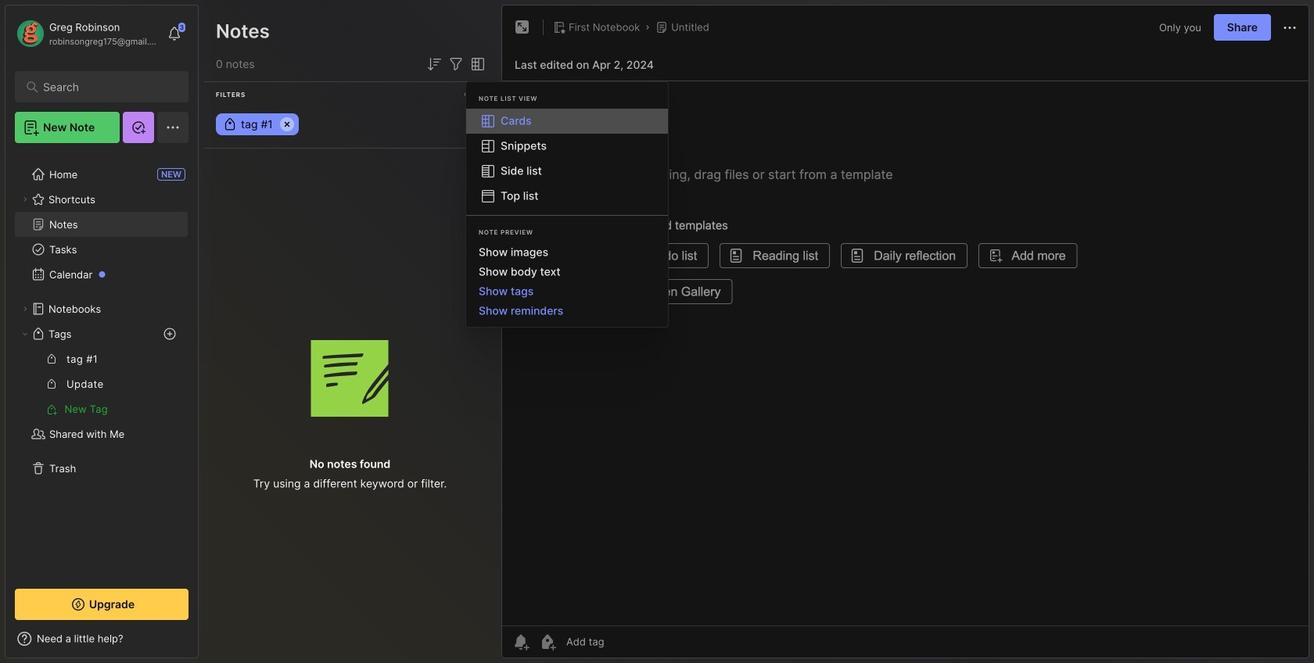 Task type: vqa. For each thing, say whether or not it's contained in the screenshot.
tab
no



Task type: locate. For each thing, give the bounding box(es) containing it.
More actions field
[[1281, 18, 1300, 37]]

WHAT'S NEW field
[[5, 627, 198, 652]]

Note Editor text field
[[502, 81, 1309, 626]]

add filters image
[[447, 55, 466, 74]]

dropdown list menu
[[466, 109, 668, 209], [466, 243, 668, 321]]

add tag image
[[538, 633, 557, 652]]

expand tags image
[[20, 329, 30, 339]]

None search field
[[43, 77, 168, 96]]

1 vertical spatial dropdown list menu
[[466, 243, 668, 321]]

click to collapse image
[[198, 635, 209, 653]]

Sort options field
[[425, 55, 444, 74]]

0 vertical spatial dropdown list menu
[[466, 109, 668, 209]]

expand note image
[[513, 18, 532, 37]]

expand notebooks image
[[20, 304, 30, 314]]

tree
[[5, 153, 198, 575]]

note window element
[[502, 5, 1310, 663]]

tree inside main element
[[5, 153, 198, 575]]

Add tag field
[[565, 635, 682, 649]]

group
[[15, 347, 188, 422]]

Account field
[[15, 18, 160, 49]]

Search text field
[[43, 80, 168, 95]]

menu item
[[466, 109, 668, 134]]

add a reminder image
[[512, 633, 531, 652]]

more actions image
[[1281, 18, 1300, 37]]



Task type: describe. For each thing, give the bounding box(es) containing it.
Add filters field
[[447, 55, 466, 74]]

none search field inside main element
[[43, 77, 168, 96]]

1 dropdown list menu from the top
[[466, 109, 668, 209]]

View options field
[[466, 55, 488, 74]]

main element
[[0, 0, 203, 664]]

2 dropdown list menu from the top
[[466, 243, 668, 321]]

group inside main element
[[15, 347, 188, 422]]



